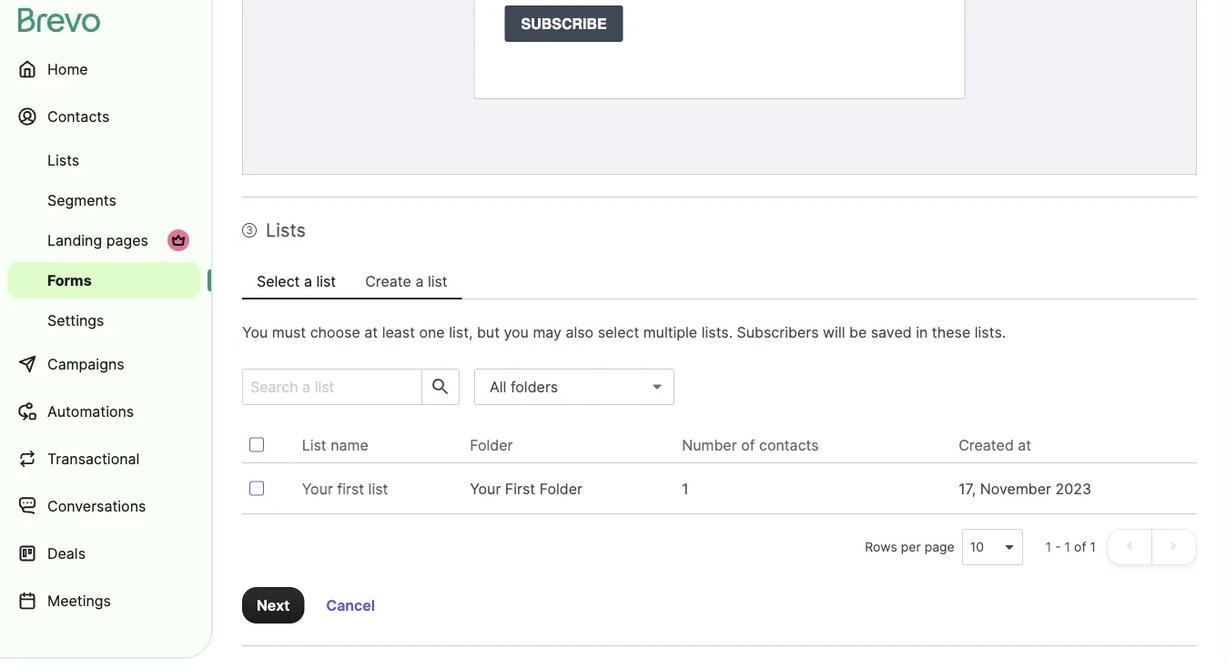 Task type: vqa. For each thing, say whether or not it's contained in the screenshot.
Cancel BUTTON
yes



Task type: describe. For each thing, give the bounding box(es) containing it.
select
[[257, 272, 300, 290]]

0 vertical spatial at
[[365, 323, 378, 341]]

search image
[[430, 376, 452, 398]]

page
[[925, 540, 955, 555]]

folder inside button
[[470, 436, 513, 454]]

choose
[[310, 323, 360, 341]]

your first folder
[[470, 480, 583, 498]]

subscribe
[[521, 15, 607, 32]]

contacts
[[47, 107, 110, 125]]

list name
[[302, 436, 369, 454]]

calls link
[[7, 627, 200, 659]]

segments link
[[7, 182, 200, 219]]

least
[[382, 323, 415, 341]]

rows
[[865, 540, 898, 555]]

your for your first folder
[[470, 480, 501, 498]]

list for your first list
[[368, 480, 388, 498]]

list,
[[449, 323, 473, 341]]

folder button
[[470, 434, 528, 456]]

created
[[959, 436, 1014, 454]]

home link
[[7, 47, 200, 91]]

-
[[1056, 540, 1061, 555]]

forms link
[[7, 262, 200, 299]]

but
[[477, 323, 500, 341]]

meetings link
[[7, 579, 200, 623]]

these
[[932, 323, 971, 341]]

folders
[[511, 378, 558, 396]]

next
[[257, 596, 290, 614]]

rows per page
[[865, 540, 955, 555]]

landing pages
[[47, 231, 148, 249]]

create
[[365, 272, 412, 290]]

2 lists. from the left
[[975, 323, 1006, 341]]

november
[[981, 480, 1052, 498]]

multiple
[[644, 323, 698, 341]]

at inside button
[[1018, 436, 1032, 454]]

a for create
[[416, 272, 424, 290]]

your first list
[[302, 480, 388, 498]]

of inside number of contacts button
[[741, 436, 755, 454]]

1 horizontal spatial of
[[1075, 540, 1087, 555]]

search button
[[422, 370, 459, 404]]

meetings
[[47, 592, 111, 610]]

list for create a list
[[428, 272, 448, 290]]

list for select a list
[[316, 272, 336, 290]]

you
[[242, 323, 268, 341]]

select
[[598, 323, 639, 341]]

home
[[47, 60, 88, 78]]

settings
[[47, 311, 104, 329]]

campaigns link
[[7, 342, 200, 386]]

calls
[[47, 639, 81, 657]]

saved
[[871, 323, 912, 341]]

be
[[850, 323, 867, 341]]

forms
[[47, 271, 92, 289]]

contacts link
[[7, 95, 200, 138]]

first
[[505, 480, 536, 498]]



Task type: locate. For each thing, give the bounding box(es) containing it.
1 horizontal spatial list
[[368, 480, 388, 498]]

deals link
[[7, 532, 200, 576]]

your
[[302, 480, 333, 498], [470, 480, 501, 498]]

a right 'create'
[[416, 272, 424, 290]]

next button
[[242, 587, 304, 624]]

0 vertical spatial lists
[[47, 151, 79, 169]]

2 horizontal spatial list
[[428, 272, 448, 290]]

list right 'create'
[[428, 272, 448, 290]]

0 horizontal spatial your
[[302, 480, 333, 498]]

conversations link
[[7, 484, 200, 528]]

will
[[823, 323, 846, 341]]

0 horizontal spatial lists.
[[702, 323, 733, 341]]

at left least
[[365, 323, 378, 341]]

1 horizontal spatial your
[[470, 480, 501, 498]]

lists. right multiple
[[702, 323, 733, 341]]

0 horizontal spatial of
[[741, 436, 755, 454]]

you must choose at least one list, but you may also select multiple lists. subscribers will be saved in these lists.
[[242, 323, 1006, 341]]

1 vertical spatial folder
[[540, 480, 583, 498]]

create a list
[[365, 272, 448, 290]]

0 horizontal spatial lists
[[47, 151, 79, 169]]

1 horizontal spatial a
[[416, 272, 424, 290]]

of right number
[[741, 436, 755, 454]]

list
[[302, 436, 327, 454]]

1 vertical spatial lists
[[266, 219, 306, 241]]

landing pages link
[[7, 222, 200, 259]]

0 horizontal spatial at
[[365, 323, 378, 341]]

number of contacts button
[[682, 434, 834, 456]]

lists link
[[7, 142, 200, 178]]

17,
[[959, 480, 976, 498]]

folder right "first"
[[540, 480, 583, 498]]

left___rvooi image
[[171, 233, 186, 248]]

at
[[365, 323, 378, 341], [1018, 436, 1032, 454]]

folder
[[470, 436, 513, 454], [540, 480, 583, 498]]

0 horizontal spatial list
[[316, 272, 336, 290]]

2 your from the left
[[470, 480, 501, 498]]

all
[[490, 378, 507, 396]]

2 a from the left
[[416, 272, 424, 290]]

transactional link
[[7, 437, 200, 481]]

conversations
[[47, 497, 146, 515]]

per
[[901, 540, 921, 555]]

1 your from the left
[[302, 480, 333, 498]]

cancel
[[326, 596, 375, 614]]

lists up segments
[[47, 151, 79, 169]]

number of contacts
[[682, 436, 819, 454]]

your left "first"
[[470, 480, 501, 498]]

lists. right these
[[975, 323, 1006, 341]]

automations
[[47, 403, 134, 420]]

select a list link
[[242, 263, 351, 300]]

list
[[316, 272, 336, 290], [428, 272, 448, 290], [368, 480, 388, 498]]

1 - 1 of 1
[[1046, 540, 1096, 555]]

Campaign name search field
[[243, 370, 414, 404]]

segments
[[47, 191, 116, 209]]

automations link
[[7, 390, 200, 433]]

0 horizontal spatial folder
[[470, 436, 513, 454]]

3
[[246, 224, 253, 237]]

must
[[272, 323, 306, 341]]

1 a from the left
[[304, 272, 312, 290]]

in
[[916, 323, 928, 341]]

1
[[682, 480, 689, 498], [1046, 540, 1052, 555], [1065, 540, 1071, 555], [1091, 540, 1096, 555]]

1 horizontal spatial lists
[[266, 219, 306, 241]]

0 vertical spatial of
[[741, 436, 755, 454]]

contacts
[[759, 436, 819, 454]]

1 vertical spatial of
[[1075, 540, 1087, 555]]

a for select
[[304, 272, 312, 290]]

name
[[331, 436, 369, 454]]

2023
[[1056, 480, 1092, 498]]

first
[[337, 480, 364, 498]]

created at
[[959, 436, 1032, 454]]

list right first
[[368, 480, 388, 498]]

of
[[741, 436, 755, 454], [1075, 540, 1087, 555]]

lists
[[47, 151, 79, 169], [266, 219, 306, 241]]

of right -
[[1075, 540, 1087, 555]]

your for your first list
[[302, 480, 333, 498]]

select a list
[[257, 272, 336, 290]]

also
[[566, 323, 594, 341]]

17, november 2023
[[959, 480, 1092, 498]]

1 horizontal spatial at
[[1018, 436, 1032, 454]]

list right select
[[316, 272, 336, 290]]

campaigns
[[47, 355, 124, 373]]

pages
[[106, 231, 148, 249]]

1 lists. from the left
[[702, 323, 733, 341]]

0 horizontal spatial a
[[304, 272, 312, 290]]

a right select
[[304, 272, 312, 290]]

1 horizontal spatial lists.
[[975, 323, 1006, 341]]

all folders
[[490, 378, 558, 396]]

settings link
[[7, 302, 200, 339]]

one
[[419, 323, 445, 341]]

create a list link
[[351, 263, 462, 300]]

list name button
[[302, 434, 383, 456]]

deals
[[47, 545, 86, 562]]

subscribers
[[737, 323, 819, 341]]

at right created
[[1018, 436, 1032, 454]]

may
[[533, 323, 562, 341]]

your left first
[[302, 480, 333, 498]]

created at button
[[959, 434, 1046, 456]]

0 vertical spatial folder
[[470, 436, 513, 454]]

landing
[[47, 231, 102, 249]]

you
[[504, 323, 529, 341]]

lists right 3
[[266, 219, 306, 241]]

lists.
[[702, 323, 733, 341], [975, 323, 1006, 341]]

1 horizontal spatial folder
[[540, 480, 583, 498]]

folder up "first"
[[470, 436, 513, 454]]

1 vertical spatial at
[[1018, 436, 1032, 454]]

a
[[304, 272, 312, 290], [416, 272, 424, 290]]

cancel button
[[312, 587, 390, 624]]

transactional
[[47, 450, 140, 468]]

number
[[682, 436, 737, 454]]



